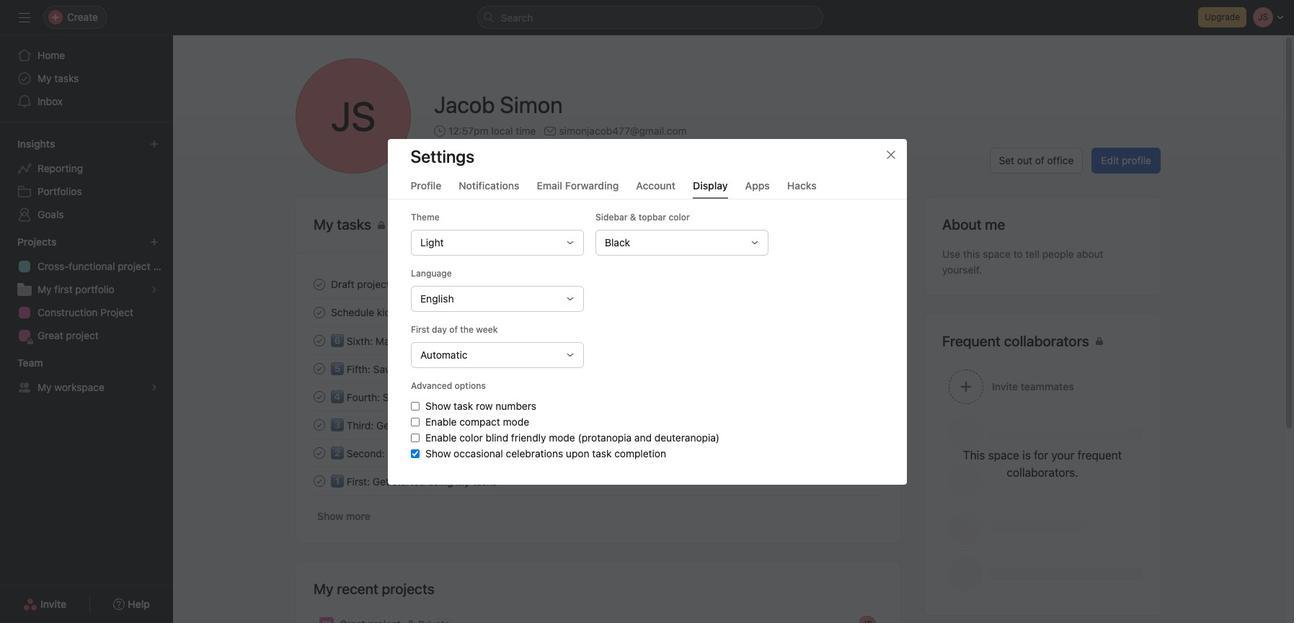 Task type: describe. For each thing, give the bounding box(es) containing it.
3️⃣ third: get organized with sections
[[331, 420, 506, 432]]

of for office
[[1036, 154, 1045, 167]]

5️⃣ fifth: save time by collaborating in asana
[[331, 364, 538, 376]]

mark complete checkbox for 1️⃣
[[311, 473, 328, 490]]

profile
[[411, 179, 442, 191]]

construction project
[[38, 307, 133, 319]]

sections
[[467, 420, 506, 432]]

1 vertical spatial mode
[[549, 432, 575, 444]]

the for week
[[460, 324, 474, 335]]

make
[[376, 335, 401, 348]]

12:57pm
[[449, 125, 489, 137]]

my workspace
[[38, 382, 105, 394]]

out
[[1018, 154, 1033, 167]]

occasional
[[453, 448, 503, 460]]

find
[[388, 448, 408, 460]]

hacks
[[787, 179, 817, 191]]

reporting
[[38, 162, 83, 175]]

enable compact mode
[[425, 416, 529, 428]]

teams element
[[0, 351, 173, 402]]

display
[[693, 179, 728, 191]]

english button
[[411, 286, 584, 312]]

deuteranopia)
[[654, 432, 720, 444]]

project for draft project brief
[[357, 278, 390, 291]]

third:
[[347, 420, 374, 432]]

hacks button
[[787, 179, 817, 199]]

theme
[[411, 212, 439, 223]]

reporting link
[[9, 157, 164, 180]]

that's
[[459, 448, 485, 460]]

1 vertical spatial color
[[459, 432, 483, 444]]

blind
[[485, 432, 508, 444]]

js
[[331, 92, 376, 140]]

layout
[[428, 448, 456, 460]]

my right using
[[456, 476, 470, 488]]

with
[[445, 420, 464, 432]]

great project
[[38, 330, 99, 342]]

black
[[605, 236, 630, 248]]

edit profile
[[1102, 154, 1152, 167]]

on
[[406, 392, 418, 404]]

tasks inside 'my tasks' link
[[54, 72, 79, 84]]

profile button
[[411, 179, 442, 199]]

mark complete image for 6️⃣
[[311, 332, 328, 349]]

account button
[[636, 179, 676, 199]]

cross-functional project plan link
[[9, 255, 173, 278]]

automatic button
[[411, 342, 584, 368]]

mark complete checkbox for 4️⃣
[[311, 388, 328, 406]]

insights element
[[0, 131, 173, 229]]

using
[[428, 476, 453, 488]]

show for show occasional celebrations upon task completion
[[425, 448, 451, 460]]

mark complete image for 4️⃣
[[311, 388, 328, 406]]

nov 2 button
[[860, 476, 884, 487]]

mark complete checkbox for 2️⃣
[[311, 445, 328, 462]]

enable for enable color blind friendly mode (protanopia and deuteranopia)
[[425, 432, 457, 444]]

get for started
[[373, 476, 389, 488]]

schedule
[[331, 307, 374, 319]]

to
[[1014, 248, 1023, 260]]

mark complete image for 1️⃣
[[311, 473, 328, 490]]

automatic
[[420, 349, 467, 361]]

mark complete image for 3️⃣
[[311, 417, 328, 434]]

my first portfolio link
[[9, 278, 164, 301]]

email forwarding button
[[537, 179, 619, 199]]

friendly
[[511, 432, 546, 444]]

asana
[[510, 364, 538, 376]]

cross-
[[38, 260, 69, 273]]

language
[[411, 268, 452, 279]]

in
[[499, 364, 507, 376]]

mark complete checkbox for 6️⃣
[[311, 332, 328, 349]]

upon
[[566, 448, 589, 460]]

fourth:
[[347, 392, 380, 404]]

my workspace link
[[9, 376, 164, 400]]

0 horizontal spatial mode
[[503, 416, 529, 428]]

mark complete image for schedule
[[311, 304, 328, 321]]

board image
[[322, 621, 331, 624]]

email forwarding
[[537, 179, 619, 191]]

show occasional celebrations upon task completion
[[425, 448, 666, 460]]

invite
[[40, 599, 66, 611]]

get for organized
[[377, 420, 393, 432]]

stay
[[383, 392, 403, 404]]

numbers
[[495, 400, 536, 412]]

project for great project
[[66, 330, 99, 342]]

edit
[[1102, 154, 1120, 167]]

simonjacob477@gmail.com
[[559, 125, 687, 137]]

about
[[1077, 248, 1104, 260]]

4️⃣ fourth: stay on top of incoming work
[[331, 392, 518, 404]]

3️⃣
[[331, 420, 344, 432]]

week
[[476, 324, 498, 335]]

Enable compact mode checkbox
[[411, 418, 419, 427]]

close image
[[885, 149, 897, 160]]

invite button
[[14, 592, 76, 618]]

mark complete checkbox for draft
[[311, 276, 328, 293]]

my tasks
[[38, 72, 79, 84]]

6️⃣
[[331, 335, 344, 348]]

more
[[346, 511, 371, 523]]

mark complete image for draft
[[311, 276, 328, 293]]

5️⃣
[[331, 364, 344, 376]]

1️⃣
[[331, 476, 344, 488]]

black button
[[595, 230, 768, 256]]

manageable
[[429, 335, 485, 348]]

project
[[100, 307, 133, 319]]

collaborating
[[436, 364, 496, 376]]

first
[[54, 283, 73, 296]]

show more
[[317, 511, 371, 523]]

of for the
[[449, 324, 458, 335]]

enable for enable compact mode
[[425, 416, 457, 428]]

global element
[[0, 35, 173, 122]]

set out of office
[[999, 154, 1074, 167]]

functional
[[69, 260, 115, 273]]

mark complete checkbox for 5️⃣
[[311, 360, 328, 378]]

upgrade
[[1205, 12, 1241, 22]]

set
[[999, 154, 1015, 167]]

1 horizontal spatial time
[[516, 125, 536, 137]]

2 vertical spatial of
[[439, 392, 448, 404]]

topbar
[[639, 212, 666, 223]]



Task type: locate. For each thing, give the bounding box(es) containing it.
0 vertical spatial tasks
[[54, 72, 79, 84]]

started
[[392, 476, 425, 488]]

english
[[420, 292, 454, 305]]

1 mark complete image from the top
[[311, 304, 328, 321]]

you
[[528, 448, 545, 460]]

nov
[[860, 476, 876, 487]]

use this space to tell people about yourself.
[[943, 248, 1104, 276]]

mark complete checkbox left draft
[[311, 276, 328, 293]]

my up inbox
[[38, 72, 52, 84]]

1 vertical spatial mark complete checkbox
[[311, 445, 328, 462]]

home
[[38, 49, 65, 61]]

1 vertical spatial mark complete image
[[311, 360, 328, 378]]

1 horizontal spatial project
[[118, 260, 151, 273]]

6️⃣ sixth: make work manageable
[[331, 335, 485, 348]]

project left plan on the left of the page
[[118, 260, 151, 273]]

set out of office button
[[990, 148, 1084, 174]]

my up board icon
[[314, 581, 334, 598]]

construction
[[38, 307, 98, 319]]

light
[[420, 236, 444, 248]]

incoming
[[451, 392, 493, 404]]

forwarding
[[565, 179, 619, 191]]

apps
[[746, 179, 770, 191]]

my for my workspace
[[38, 382, 52, 394]]

1 horizontal spatial work
[[496, 392, 518, 404]]

use
[[943, 248, 961, 260]]

0 horizontal spatial time
[[399, 364, 419, 376]]

compact
[[459, 416, 500, 428]]

mark complete image left draft
[[311, 276, 328, 293]]

mark complete checkbox for schedule
[[311, 304, 328, 321]]

0 vertical spatial project
[[118, 260, 151, 273]]

color up that's
[[459, 432, 483, 444]]

options
[[454, 380, 486, 391]]

hide sidebar image
[[19, 12, 30, 23]]

Mark complete checkbox
[[311, 304, 328, 321], [311, 332, 328, 349], [311, 360, 328, 378], [311, 388, 328, 406], [311, 417, 328, 434]]

enable right the enable compact mode checkbox
[[425, 416, 457, 428]]

Show occasional celebrations upon task completion checkbox
[[411, 450, 419, 458]]

1 vertical spatial get
[[373, 476, 389, 488]]

show task row numbers
[[425, 400, 536, 412]]

mark complete checkbox left "schedule"
[[311, 304, 328, 321]]

1 mark complete image from the top
[[311, 276, 328, 293]]

0 horizontal spatial of
[[439, 392, 448, 404]]

mark complete checkbox left 4️⃣ on the bottom left of page
[[311, 388, 328, 406]]

3 mark complete checkbox from the top
[[311, 360, 328, 378]]

1 vertical spatial the
[[410, 448, 425, 460]]

0 vertical spatial work
[[403, 335, 426, 348]]

upgrade button
[[1199, 7, 1247, 27]]

mark complete image left 4️⃣ on the bottom left of page
[[311, 388, 328, 406]]

goals link
[[9, 203, 164, 226]]

celebrations
[[506, 448, 563, 460]]

the for layout
[[410, 448, 425, 460]]

plan
[[153, 260, 173, 273]]

day
[[432, 324, 447, 335]]

my
[[38, 72, 52, 84], [38, 283, 52, 296], [38, 382, 52, 394], [456, 476, 470, 488], [314, 581, 334, 598]]

mark complete image for 2️⃣
[[311, 445, 328, 462]]

2 horizontal spatial project
[[357, 278, 390, 291]]

mark complete image
[[311, 304, 328, 321], [311, 360, 328, 378]]

1 mark complete checkbox from the top
[[311, 276, 328, 293]]

the down 'enable color blind friendly mode (protanopia and deuteranopia)' option
[[410, 448, 425, 460]]

0 horizontal spatial task
[[453, 400, 473, 412]]

construction project link
[[9, 301, 164, 325]]

of up manageable
[[449, 324, 458, 335]]

1 vertical spatial tasks
[[473, 476, 497, 488]]

first day of the week
[[411, 324, 498, 335]]

0 vertical spatial get
[[377, 420, 393, 432]]

organized
[[396, 420, 442, 432]]

3 mark complete image from the top
[[311, 388, 328, 406]]

mark complete checkbox left 1️⃣
[[311, 473, 328, 490]]

my recent projects
[[314, 581, 435, 598]]

and
[[634, 432, 652, 444]]

1 horizontal spatial tasks
[[473, 476, 497, 488]]

frequent collaborators
[[943, 333, 1090, 350]]

my inside projects element
[[38, 283, 52, 296]]

mark complete checkbox for 3️⃣
[[311, 417, 328, 434]]

3 mark complete checkbox from the top
[[311, 473, 328, 490]]

goals
[[38, 208, 64, 221]]

recent projects
[[337, 581, 435, 598]]

time left by
[[399, 364, 419, 376]]

inbox link
[[9, 90, 164, 113]]

1 horizontal spatial color
[[669, 212, 690, 223]]

mark complete image left "schedule"
[[311, 304, 328, 321]]

0 vertical spatial the
[[460, 324, 474, 335]]

jacob simon
[[434, 91, 563, 118]]

2
[[878, 476, 884, 487]]

1 mark complete checkbox from the top
[[311, 304, 328, 321]]

1 horizontal spatial task
[[592, 448, 612, 460]]

Mark complete checkbox
[[311, 276, 328, 293], [311, 445, 328, 462], [311, 473, 328, 490]]

1️⃣ first: get started using my tasks
[[331, 476, 497, 488]]

2 horizontal spatial of
[[1036, 154, 1045, 167]]

project left brief at left
[[357, 278, 390, 291]]

yourself.
[[943, 264, 982, 276]]

portfolio
[[75, 283, 114, 296]]

inbox
[[38, 95, 63, 107]]

work down the first
[[403, 335, 426, 348]]

1 vertical spatial task
[[592, 448, 612, 460]]

my left workspace
[[38, 382, 52, 394]]

projects element
[[0, 229, 173, 351]]

my tasks
[[314, 216, 371, 233]]

0 vertical spatial mark complete checkbox
[[311, 276, 328, 293]]

tasks
[[54, 72, 79, 84], [473, 476, 497, 488]]

0 horizontal spatial project
[[66, 330, 99, 342]]

1 vertical spatial enable
[[425, 432, 457, 444]]

work right row
[[496, 392, 518, 404]]

2 mark complete image from the top
[[311, 360, 328, 378]]

for
[[512, 448, 525, 460]]

5 mark complete image from the top
[[311, 445, 328, 462]]

fifth:
[[347, 364, 371, 376]]

1 horizontal spatial mode
[[549, 432, 575, 444]]

1 horizontal spatial the
[[460, 324, 474, 335]]

2 mark complete checkbox from the top
[[311, 445, 328, 462]]

my for my tasks
[[38, 72, 52, 84]]

4 mark complete image from the top
[[311, 417, 328, 434]]

show right the show occasional celebrations upon task completion checkbox
[[425, 448, 451, 460]]

of right out
[[1036, 154, 1045, 167]]

mark complete image for 5️⃣
[[311, 360, 328, 378]]

0 vertical spatial time
[[516, 125, 536, 137]]

mark complete image left the 6️⃣
[[311, 332, 328, 349]]

4️⃣
[[331, 392, 344, 404]]

top
[[421, 392, 436, 404]]

1 enable from the top
[[425, 416, 457, 428]]

email
[[537, 179, 563, 191]]

mark complete image left 1️⃣
[[311, 473, 328, 490]]

kickoff
[[377, 307, 409, 319]]

my left first
[[38, 283, 52, 296]]

notifications
[[459, 179, 520, 191]]

mark complete image left 2️⃣
[[311, 445, 328, 462]]

task
[[453, 400, 473, 412], [592, 448, 612, 460]]

mark complete image left 5️⃣
[[311, 360, 328, 378]]

task left row
[[453, 400, 473, 412]]

5 mark complete checkbox from the top
[[311, 417, 328, 434]]

my for my recent projects
[[314, 581, 334, 598]]

show
[[425, 400, 451, 412], [425, 448, 451, 460], [317, 511, 344, 523]]

save
[[373, 364, 396, 376]]

mode down numbers
[[503, 416, 529, 428]]

1 vertical spatial time
[[399, 364, 419, 376]]

1 horizontal spatial of
[[449, 324, 458, 335]]

2 enable from the top
[[425, 432, 457, 444]]

mark complete checkbox left 3️⃣
[[311, 417, 328, 434]]

apps button
[[746, 179, 770, 199]]

the up manageable
[[460, 324, 474, 335]]

0 vertical spatial mode
[[503, 416, 529, 428]]

1 vertical spatial of
[[449, 324, 458, 335]]

0 vertical spatial task
[[453, 400, 473, 412]]

2️⃣
[[331, 448, 344, 460]]

first
[[411, 324, 429, 335]]

12:57pm local time
[[449, 125, 536, 137]]

0 vertical spatial of
[[1036, 154, 1045, 167]]

great
[[38, 330, 63, 342]]

Show task row numbers checkbox
[[411, 402, 419, 411]]

space
[[983, 248, 1011, 260]]

right
[[488, 448, 510, 460]]

sidebar
[[595, 212, 628, 223]]

insights
[[17, 138, 55, 150]]

my inside global element
[[38, 72, 52, 84]]

enable up 'layout'
[[425, 432, 457, 444]]

show for show task row numbers
[[425, 400, 451, 412]]

simonjacob477@gmail.com link
[[559, 123, 687, 139]]

0 vertical spatial mark complete image
[[311, 304, 328, 321]]

my first portfolio
[[38, 283, 114, 296]]

tasks down occasional
[[473, 476, 497, 488]]

show inside button
[[317, 511, 344, 523]]

project down construction project "link"
[[66, 330, 99, 342]]

mark complete image left 3️⃣
[[311, 417, 328, 434]]

account
[[636, 179, 676, 191]]

time right local
[[516, 125, 536, 137]]

of down advanced options
[[439, 392, 448, 404]]

draft
[[331, 278, 355, 291]]

show for show more
[[317, 511, 344, 523]]

2 vertical spatial show
[[317, 511, 344, 523]]

my for my first portfolio
[[38, 283, 52, 296]]

schedule kickoff meeting
[[331, 307, 449, 319]]

first:
[[347, 476, 370, 488]]

0 horizontal spatial the
[[410, 448, 425, 460]]

light button
[[411, 230, 584, 256]]

0 horizontal spatial color
[[459, 432, 483, 444]]

Enable color blind friendly mode (protanopia and deuteranopia) checkbox
[[411, 434, 419, 442]]

show left more
[[317, 511, 344, 523]]

2 vertical spatial mark complete checkbox
[[311, 473, 328, 490]]

mark complete checkbox left the 6️⃣
[[311, 332, 328, 349]]

mark complete image
[[311, 276, 328, 293], [311, 332, 328, 349], [311, 388, 328, 406], [311, 417, 328, 434], [311, 445, 328, 462], [311, 473, 328, 490]]

2 mark complete checkbox from the top
[[311, 332, 328, 349]]

second:
[[347, 448, 385, 460]]

1 vertical spatial show
[[425, 448, 451, 460]]

0 vertical spatial color
[[669, 212, 690, 223]]

show down advanced
[[425, 400, 451, 412]]

0 horizontal spatial work
[[403, 335, 426, 348]]

0 vertical spatial show
[[425, 400, 451, 412]]

0 horizontal spatial tasks
[[54, 72, 79, 84]]

mark complete checkbox left 2️⃣
[[311, 445, 328, 462]]

by
[[422, 364, 433, 376]]

0 vertical spatial enable
[[425, 416, 457, 428]]

mode up upon
[[549, 432, 575, 444]]

4 mark complete checkbox from the top
[[311, 388, 328, 406]]

cross-functional project plan
[[38, 260, 173, 273]]

get right first:
[[373, 476, 389, 488]]

color up the black dropdown button
[[669, 212, 690, 223]]

mark complete checkbox left 5️⃣
[[311, 360, 328, 378]]

portfolios
[[38, 185, 82, 198]]

brief
[[393, 278, 414, 291]]

enable
[[425, 416, 457, 428], [425, 432, 457, 444]]

6 mark complete image from the top
[[311, 473, 328, 490]]

2 vertical spatial project
[[66, 330, 99, 342]]

1 vertical spatial work
[[496, 392, 518, 404]]

task down (protanopia
[[592, 448, 612, 460]]

get right third:
[[377, 420, 393, 432]]

completion
[[614, 448, 666, 460]]

tasks down home
[[54, 72, 79, 84]]

1 vertical spatial project
[[357, 278, 390, 291]]

2 mark complete image from the top
[[311, 332, 328, 349]]

of inside button
[[1036, 154, 1045, 167]]

home link
[[9, 44, 164, 67]]

my inside teams element
[[38, 382, 52, 394]]

row
[[476, 400, 493, 412]]



Task type: vqa. For each thing, say whether or not it's contained in the screenshot.
Invite button at the bottom left of page
yes



